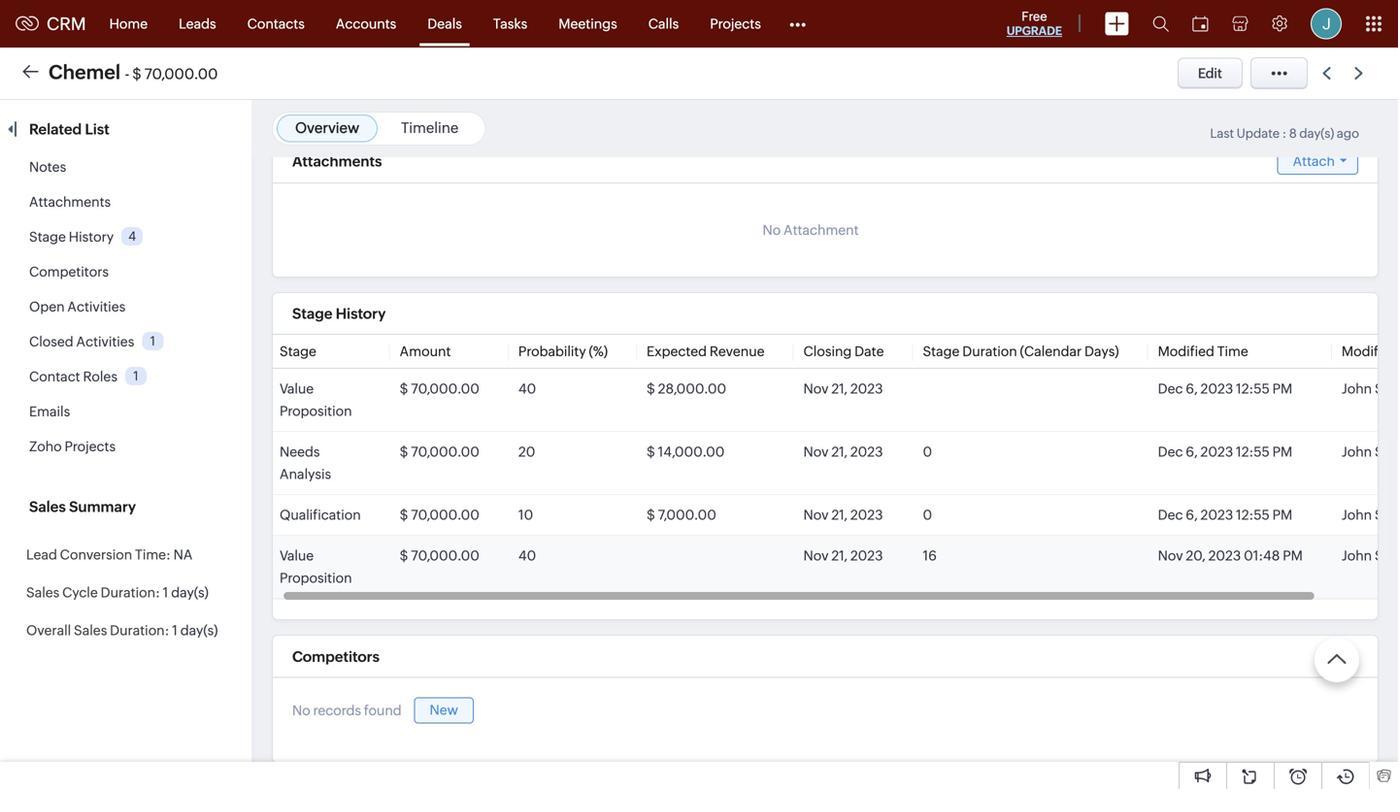 Task type: describe. For each thing, give the bounding box(es) containing it.
40 for nov 20, 2023 01:48 pm
[[518, 548, 536, 564]]

john for $ 14,000.00
[[1342, 444, 1372, 460]]

dec for 28,000.00
[[1158, 381, 1183, 397]]

notes link
[[29, 159, 66, 175]]

no attachment
[[763, 222, 859, 238]]

dec 6, 2023 12:55 pm for 7,000.00
[[1158, 507, 1292, 523]]

sales for sales cycle duration: 1 day(s)
[[26, 585, 59, 600]]

closing
[[803, 344, 852, 359]]

nov 21, 2023 for $ 14,000.00
[[803, 444, 883, 460]]

time
[[1217, 344, 1248, 359]]

overall sales duration: 1 day(s)
[[26, 623, 218, 638]]

qualification
[[280, 507, 361, 523]]

profile element
[[1299, 0, 1353, 47]]

home
[[109, 16, 148, 32]]

crm link
[[16, 14, 86, 34]]

sales for sales summary
[[29, 499, 66, 516]]

emails
[[29, 404, 70, 419]]

14,000.00
[[658, 444, 725, 460]]

open activities link
[[29, 299, 125, 315]]

value for dec
[[280, 381, 314, 397]]

day(s) for sales cycle duration: 1 day(s)
[[171, 585, 209, 600]]

4 smi from the top
[[1375, 548, 1398, 564]]

attachments link
[[29, 194, 111, 210]]

proposition for nov 20, 2023 01:48 pm
[[280, 571, 352, 586]]

dec for 7,000.00
[[1158, 507, 1183, 523]]

chemel - $ 70,000.00
[[49, 61, 218, 83]]

related
[[29, 121, 82, 138]]

projects link
[[694, 0, 777, 47]]

01:48
[[1244, 548, 1280, 564]]

-
[[125, 66, 129, 83]]

john for $ 7,000.00
[[1342, 507, 1372, 523]]

competitors link
[[29, 264, 109, 280]]

4 $ 70,000.00 from the top
[[400, 548, 480, 564]]

contacts link
[[232, 0, 320, 47]]

time:
[[135, 547, 171, 563]]

21, for 7,000.00
[[831, 507, 848, 523]]

16
[[923, 548, 937, 564]]

1 vertical spatial projects
[[65, 439, 116, 454]]

sales summary
[[29, 499, 136, 516]]

smi for $ 14,000.00
[[1375, 444, 1398, 460]]

zoho projects
[[29, 439, 116, 454]]

overview link
[[295, 119, 359, 136]]

expected revenue
[[647, 344, 765, 359]]

1 right 'roles'
[[133, 369, 138, 383]]

$ 14,000.00
[[647, 444, 725, 460]]

attach
[[1293, 153, 1335, 169]]

smi for $ 28,000.00
[[1375, 381, 1398, 397]]

notes
[[29, 159, 66, 175]]

create menu element
[[1093, 0, 1141, 47]]

70,000.00 inside chemel - $ 70,000.00
[[144, 66, 218, 83]]

next record image
[[1354, 67, 1367, 80]]

open activities
[[29, 299, 125, 315]]

1 vertical spatial attachments
[[29, 194, 111, 210]]

home link
[[94, 0, 163, 47]]

emails link
[[29, 404, 70, 419]]

conversion
[[60, 547, 132, 563]]

70,000.00 for $ 7,000.00
[[411, 507, 480, 523]]

(calendar
[[1020, 344, 1082, 359]]

nov 20, 2023 01:48 pm
[[1158, 548, 1303, 564]]

value proposition for dec 6, 2023 12:55 pm
[[280, 381, 352, 419]]

2 vertical spatial sales
[[74, 623, 107, 638]]

na
[[173, 547, 193, 563]]

4
[[128, 229, 136, 244]]

21, for 28,000.00
[[831, 381, 848, 397]]

overall
[[26, 623, 71, 638]]

accounts link
[[320, 0, 412, 47]]

lead
[[26, 547, 57, 563]]

day(s) for last update : 8 day(s) ago
[[1299, 126, 1334, 141]]

28,000.00
[[658, 381, 726, 397]]

(%)
[[589, 344, 608, 359]]

meetings link
[[543, 0, 633, 47]]

6, for $ 7,000.00
[[1186, 507, 1198, 523]]

dec 6, 2023 12:55 pm for 14,000.00
[[1158, 444, 1292, 460]]

deals
[[427, 16, 462, 32]]

dec for 14,000.00
[[1158, 444, 1183, 460]]

40 for dec 6, 2023 12:55 pm
[[518, 381, 536, 397]]

nov for 14,000.00
[[803, 444, 829, 460]]

0 horizontal spatial stage history
[[29, 229, 114, 245]]

last update : 8 day(s) ago
[[1210, 126, 1359, 141]]

john smi for $ 7,000.00
[[1342, 507, 1398, 523]]

10
[[518, 507, 533, 523]]

zoho
[[29, 439, 62, 454]]

nov 21, 2023 for $ 28,000.00
[[803, 381, 883, 397]]

update
[[1237, 126, 1280, 141]]

7,000.00
[[658, 507, 716, 523]]

4 21, from the top
[[831, 548, 848, 564]]

closed activities link
[[29, 334, 134, 350]]

duration: for sales cycle duration:
[[101, 585, 160, 600]]

upgrade
[[1007, 24, 1062, 37]]

calendar image
[[1192, 16, 1209, 32]]

1 right closed activities
[[150, 334, 155, 348]]

$ 70,000.00 for $ 14,000.00
[[400, 444, 480, 460]]

:
[[1282, 126, 1287, 141]]

nov 21, 2023 for $ 7,000.00
[[803, 507, 883, 523]]

activities for open activities
[[67, 299, 125, 315]]

tasks
[[493, 16, 527, 32]]

timeline link
[[401, 119, 459, 136]]

value for nov
[[280, 548, 314, 564]]

Other Modules field
[[777, 8, 818, 39]]

stage history link
[[29, 229, 114, 245]]

summary
[[69, 499, 136, 516]]

expected
[[647, 344, 707, 359]]

day(s) for overall sales duration: 1 day(s)
[[180, 623, 218, 638]]

closing date
[[803, 344, 884, 359]]

duration
[[962, 344, 1017, 359]]

list
[[85, 121, 109, 138]]

closed activities
[[29, 334, 134, 350]]

21, for 14,000.00
[[831, 444, 848, 460]]



Task type: locate. For each thing, give the bounding box(es) containing it.
1 john from the top
[[1342, 381, 1372, 397]]

2 vertical spatial day(s)
[[180, 623, 218, 638]]

contact roles link
[[29, 369, 117, 384]]

0 vertical spatial projects
[[710, 16, 761, 32]]

2 $ 70,000.00 from the top
[[400, 444, 480, 460]]

john for $ 28,000.00
[[1342, 381, 1372, 397]]

roles
[[83, 369, 117, 384]]

john smi
[[1342, 381, 1398, 397], [1342, 444, 1398, 460], [1342, 507, 1398, 523], [1342, 548, 1398, 564]]

4 nov 21, 2023 from the top
[[803, 548, 883, 564]]

4 john smi from the top
[[1342, 548, 1398, 564]]

0 horizontal spatial attachments
[[29, 194, 111, 210]]

value up needs
[[280, 381, 314, 397]]

1 horizontal spatial projects
[[710, 16, 761, 32]]

2 nov 21, 2023 from the top
[[803, 444, 883, 460]]

smi for $ 7,000.00
[[1375, 507, 1398, 523]]

proposition
[[280, 404, 352, 419], [280, 571, 352, 586]]

sales up 'lead' on the bottom of the page
[[29, 499, 66, 516]]

1 vertical spatial value
[[280, 548, 314, 564]]

zoho projects link
[[29, 439, 116, 454]]

pm for 28,000.00
[[1272, 381, 1292, 397]]

dec 6, 2023 12:55 pm
[[1158, 381, 1292, 397], [1158, 444, 1292, 460], [1158, 507, 1292, 523]]

2 dec from the top
[[1158, 444, 1183, 460]]

1 nov 21, 2023 from the top
[[803, 381, 883, 397]]

0 vertical spatial day(s)
[[1299, 126, 1334, 141]]

2 modified from the left
[[1342, 344, 1398, 359]]

3 dec from the top
[[1158, 507, 1183, 523]]

1 horizontal spatial no
[[763, 222, 781, 238]]

overview
[[295, 119, 359, 136]]

2 dec 6, 2023 12:55 pm from the top
[[1158, 444, 1292, 460]]

competitors down stage history link on the left of page
[[29, 264, 109, 280]]

edit
[[1198, 66, 1222, 81]]

amount
[[400, 344, 451, 359]]

6, for $ 14,000.00
[[1186, 444, 1198, 460]]

attachments down 'overview' link
[[292, 153, 382, 170]]

john smi for $ 28,000.00
[[1342, 381, 1398, 397]]

12:55 for $ 14,000.00
[[1236, 444, 1270, 460]]

leads link
[[163, 0, 232, 47]]

tasks link
[[478, 0, 543, 47]]

1 value from the top
[[280, 381, 314, 397]]

0 horizontal spatial projects
[[65, 439, 116, 454]]

previous record image
[[1322, 67, 1331, 80]]

records
[[313, 703, 361, 718]]

open
[[29, 299, 65, 315]]

edit button
[[1178, 58, 1243, 89]]

no for no attachment
[[763, 222, 781, 238]]

$ 70,000.00 for $ 7,000.00
[[400, 507, 480, 523]]

attach link
[[1277, 148, 1358, 175]]

competitors up the records
[[292, 649, 380, 666]]

proposition for dec 6, 2023 12:55 pm
[[280, 404, 352, 419]]

1 vertical spatial stage history
[[292, 305, 386, 322]]

8
[[1289, 126, 1297, 141]]

3 21, from the top
[[831, 507, 848, 523]]

nov for 28,000.00
[[803, 381, 829, 397]]

70,000.00
[[144, 66, 218, 83], [411, 381, 480, 397], [411, 444, 480, 460], [411, 507, 480, 523], [411, 548, 480, 564]]

cycle
[[62, 585, 98, 600]]

1 vertical spatial dec 6, 2023 12:55 pm
[[1158, 444, 1292, 460]]

0 vertical spatial 0
[[923, 444, 932, 460]]

1 horizontal spatial attachments
[[292, 153, 382, 170]]

revenue
[[710, 344, 765, 359]]

activities for closed activities
[[76, 334, 134, 350]]

stage duration (calendar days)
[[923, 344, 1119, 359]]

stage history
[[29, 229, 114, 245], [292, 305, 386, 322]]

activities up 'roles'
[[76, 334, 134, 350]]

2 john from the top
[[1342, 444, 1372, 460]]

free upgrade
[[1007, 9, 1062, 37]]

leads
[[179, 16, 216, 32]]

activities up closed activities
[[67, 299, 125, 315]]

activities
[[67, 299, 125, 315], [76, 334, 134, 350]]

no records found
[[292, 703, 402, 718]]

3 12:55 from the top
[[1236, 507, 1270, 523]]

needs
[[280, 444, 320, 460]]

1 vertical spatial duration:
[[110, 623, 169, 638]]

0 horizontal spatial modified
[[1158, 344, 1214, 359]]

days)
[[1084, 344, 1119, 359]]

projects inside projects link
[[710, 16, 761, 32]]

0 vertical spatial sales
[[29, 499, 66, 516]]

new
[[430, 702, 458, 718]]

free
[[1022, 9, 1047, 24]]

lead conversion time: na
[[26, 547, 193, 563]]

projects right the zoho
[[65, 439, 116, 454]]

1 vertical spatial sales
[[26, 585, 59, 600]]

duration:
[[101, 585, 160, 600], [110, 623, 169, 638]]

attachment
[[783, 222, 859, 238]]

0 vertical spatial 12:55
[[1236, 381, 1270, 397]]

nov for 7,000.00
[[803, 507, 829, 523]]

competitors
[[29, 264, 109, 280], [292, 649, 380, 666]]

day(s)
[[1299, 126, 1334, 141], [171, 585, 209, 600], [180, 623, 218, 638]]

0 vertical spatial proposition
[[280, 404, 352, 419]]

dec 6, 2023 12:55 pm for 28,000.00
[[1158, 381, 1292, 397]]

2 vertical spatial dec 6, 2023 12:55 pm
[[1158, 507, 1292, 523]]

1 40 from the top
[[518, 381, 536, 397]]

1 $ 70,000.00 from the top
[[400, 381, 480, 397]]

closed
[[29, 334, 73, 350]]

projects
[[710, 16, 761, 32], [65, 439, 116, 454]]

2 smi from the top
[[1375, 444, 1398, 460]]

0 horizontal spatial history
[[69, 229, 114, 245]]

last
[[1210, 126, 1234, 141]]

0 vertical spatial value proposition
[[280, 381, 352, 419]]

1 john smi from the top
[[1342, 381, 1398, 397]]

search image
[[1152, 16, 1169, 32]]

3 dec 6, 2023 12:55 pm from the top
[[1158, 507, 1292, 523]]

smi
[[1375, 381, 1398, 397], [1375, 444, 1398, 460], [1375, 507, 1398, 523], [1375, 548, 1398, 564]]

dec
[[1158, 381, 1183, 397], [1158, 444, 1183, 460], [1158, 507, 1183, 523]]

0 vertical spatial dec
[[1158, 381, 1183, 397]]

deals link
[[412, 0, 478, 47]]

duration: for overall sales duration:
[[110, 623, 169, 638]]

0 vertical spatial activities
[[67, 299, 125, 315]]

modified time
[[1158, 344, 1248, 359]]

attachments
[[292, 153, 382, 170], [29, 194, 111, 210]]

3 nov 21, 2023 from the top
[[803, 507, 883, 523]]

2 vertical spatial 12:55
[[1236, 507, 1270, 523]]

6, for $ 28,000.00
[[1186, 381, 1198, 397]]

40
[[518, 381, 536, 397], [518, 548, 536, 564]]

1 21, from the top
[[831, 381, 848, 397]]

1 vertical spatial day(s)
[[171, 585, 209, 600]]

value proposition
[[280, 381, 352, 419], [280, 548, 352, 586]]

proposition up needs
[[280, 404, 352, 419]]

1 0 from the top
[[923, 444, 932, 460]]

0 vertical spatial competitors
[[29, 264, 109, 280]]

0 horizontal spatial competitors
[[29, 264, 109, 280]]

meetings
[[559, 16, 617, 32]]

sales cycle duration: 1 day(s)
[[26, 585, 209, 600]]

1 12:55 from the top
[[1236, 381, 1270, 397]]

1 smi from the top
[[1375, 381, 1398, 397]]

calls
[[648, 16, 679, 32]]

0 vertical spatial 6,
[[1186, 381, 1198, 397]]

contact
[[29, 369, 80, 384]]

1 horizontal spatial history
[[336, 305, 386, 322]]

john
[[1342, 381, 1372, 397], [1342, 444, 1372, 460], [1342, 507, 1372, 523], [1342, 548, 1372, 564]]

21,
[[831, 381, 848, 397], [831, 444, 848, 460], [831, 507, 848, 523], [831, 548, 848, 564]]

found
[[364, 703, 402, 718]]

2 vertical spatial 6,
[[1186, 507, 1198, 523]]

$
[[132, 66, 141, 83], [400, 381, 408, 397], [647, 381, 655, 397], [400, 444, 408, 460], [647, 444, 655, 460], [400, 507, 408, 523], [647, 507, 655, 523], [400, 548, 408, 564]]

1 down sales cycle duration: 1 day(s)
[[172, 623, 178, 638]]

1 vertical spatial 12:55
[[1236, 444, 1270, 460]]

1 vertical spatial 0
[[923, 507, 932, 523]]

john smi for $ 14,000.00
[[1342, 444, 1398, 460]]

$ inside chemel - $ 70,000.00
[[132, 66, 141, 83]]

value proposition for nov 20, 2023 01:48 pm
[[280, 548, 352, 586]]

modified
[[1158, 344, 1214, 359], [1342, 344, 1398, 359]]

duration: up overall sales duration: 1 day(s)
[[101, 585, 160, 600]]

0 for 7,000.00
[[923, 507, 932, 523]]

1 vertical spatial value proposition
[[280, 548, 352, 586]]

2 value from the top
[[280, 548, 314, 564]]

0 horizontal spatial no
[[292, 703, 310, 718]]

pm for 14,000.00
[[1272, 444, 1292, 460]]

1 vertical spatial competitors
[[292, 649, 380, 666]]

value proposition down qualification
[[280, 548, 352, 586]]

history
[[69, 229, 114, 245], [336, 305, 386, 322]]

70,000.00 for $ 28,000.00
[[411, 381, 480, 397]]

pm for 7,000.00
[[1272, 507, 1292, 523]]

3 6, from the top
[[1186, 507, 1198, 523]]

1 vertical spatial history
[[336, 305, 386, 322]]

20,
[[1186, 548, 1206, 564]]

$ 70,000.00
[[400, 381, 480, 397], [400, 444, 480, 460], [400, 507, 480, 523], [400, 548, 480, 564]]

1 dec from the top
[[1158, 381, 1183, 397]]

1 value proposition from the top
[[280, 381, 352, 419]]

no
[[763, 222, 781, 238], [292, 703, 310, 718]]

1 vertical spatial activities
[[76, 334, 134, 350]]

value down qualification
[[280, 548, 314, 564]]

1 horizontal spatial stage history
[[292, 305, 386, 322]]

crm
[[47, 14, 86, 34]]

2 6, from the top
[[1186, 444, 1198, 460]]

0 vertical spatial no
[[763, 222, 781, 238]]

sales down cycle
[[74, 623, 107, 638]]

1 dec 6, 2023 12:55 pm from the top
[[1158, 381, 1292, 397]]

2 vertical spatial dec
[[1158, 507, 1183, 523]]

date
[[854, 344, 884, 359]]

1 vertical spatial 40
[[518, 548, 536, 564]]

duration: down sales cycle duration: 1 day(s)
[[110, 623, 169, 638]]

0 vertical spatial dec 6, 2023 12:55 pm
[[1158, 381, 1292, 397]]

2 value proposition from the top
[[280, 548, 352, 586]]

projects left other modules field
[[710, 16, 761, 32]]

2 john smi from the top
[[1342, 444, 1398, 460]]

create menu image
[[1105, 12, 1129, 35]]

0 for 14,000.00
[[923, 444, 932, 460]]

new link
[[414, 698, 474, 724]]

1 vertical spatial dec
[[1158, 444, 1183, 460]]

0
[[923, 444, 932, 460], [923, 507, 932, 523]]

2 40 from the top
[[518, 548, 536, 564]]

$ 28,000.00
[[647, 381, 726, 397]]

analysis
[[280, 467, 331, 482]]

profile image
[[1311, 8, 1342, 39]]

no left the records
[[292, 703, 310, 718]]

search element
[[1141, 0, 1181, 48]]

1 modified from the left
[[1158, 344, 1214, 359]]

12:55
[[1236, 381, 1270, 397], [1236, 444, 1270, 460], [1236, 507, 1270, 523]]

1 vertical spatial no
[[292, 703, 310, 718]]

attachments up stage history link on the left of page
[[29, 194, 111, 210]]

modified for modified time
[[1158, 344, 1214, 359]]

1 proposition from the top
[[280, 404, 352, 419]]

$ 70,000.00 for $ 28,000.00
[[400, 381, 480, 397]]

2 21, from the top
[[831, 444, 848, 460]]

sales left cycle
[[26, 585, 59, 600]]

20
[[518, 444, 535, 460]]

no for no records found
[[292, 703, 310, 718]]

2 12:55 from the top
[[1236, 444, 1270, 460]]

0 vertical spatial duration:
[[101, 585, 160, 600]]

$ 7,000.00
[[647, 507, 716, 523]]

3 john smi from the top
[[1342, 507, 1398, 523]]

40 down probability
[[518, 381, 536, 397]]

40 down 10
[[518, 548, 536, 564]]

3 john from the top
[[1342, 507, 1372, 523]]

proposition down qualification
[[280, 571, 352, 586]]

12:55 for $ 7,000.00
[[1236, 507, 1270, 523]]

no left attachment
[[763, 222, 781, 238]]

1 horizontal spatial modified
[[1342, 344, 1398, 359]]

1 vertical spatial 6,
[[1186, 444, 1198, 460]]

probability
[[518, 344, 586, 359]]

4 john from the top
[[1342, 548, 1372, 564]]

0 vertical spatial history
[[69, 229, 114, 245]]

12:55 for $ 28,000.00
[[1236, 381, 1270, 397]]

value proposition up needs
[[280, 381, 352, 419]]

ago
[[1337, 126, 1359, 141]]

1 down time:
[[163, 585, 168, 600]]

1 6, from the top
[[1186, 381, 1198, 397]]

needs analysis
[[280, 444, 331, 482]]

1 vertical spatial proposition
[[280, 571, 352, 586]]

contact roles
[[29, 369, 117, 384]]

0 vertical spatial attachments
[[292, 153, 382, 170]]

modified for modified
[[1342, 344, 1398, 359]]

0 vertical spatial 40
[[518, 381, 536, 397]]

3 $ 70,000.00 from the top
[[400, 507, 480, 523]]

2 0 from the top
[[923, 507, 932, 523]]

nov
[[803, 381, 829, 397], [803, 444, 829, 460], [803, 507, 829, 523], [803, 548, 829, 564], [1158, 548, 1183, 564]]

1 horizontal spatial competitors
[[292, 649, 380, 666]]

0 vertical spatial stage history
[[29, 229, 114, 245]]

calls link
[[633, 0, 694, 47]]

probability (%)
[[518, 344, 608, 359]]

0 vertical spatial value
[[280, 381, 314, 397]]

contacts
[[247, 16, 305, 32]]

2 proposition from the top
[[280, 571, 352, 586]]

3 smi from the top
[[1375, 507, 1398, 523]]

70,000.00 for $ 14,000.00
[[411, 444, 480, 460]]



Task type: vqa. For each thing, say whether or not it's contained in the screenshot.


